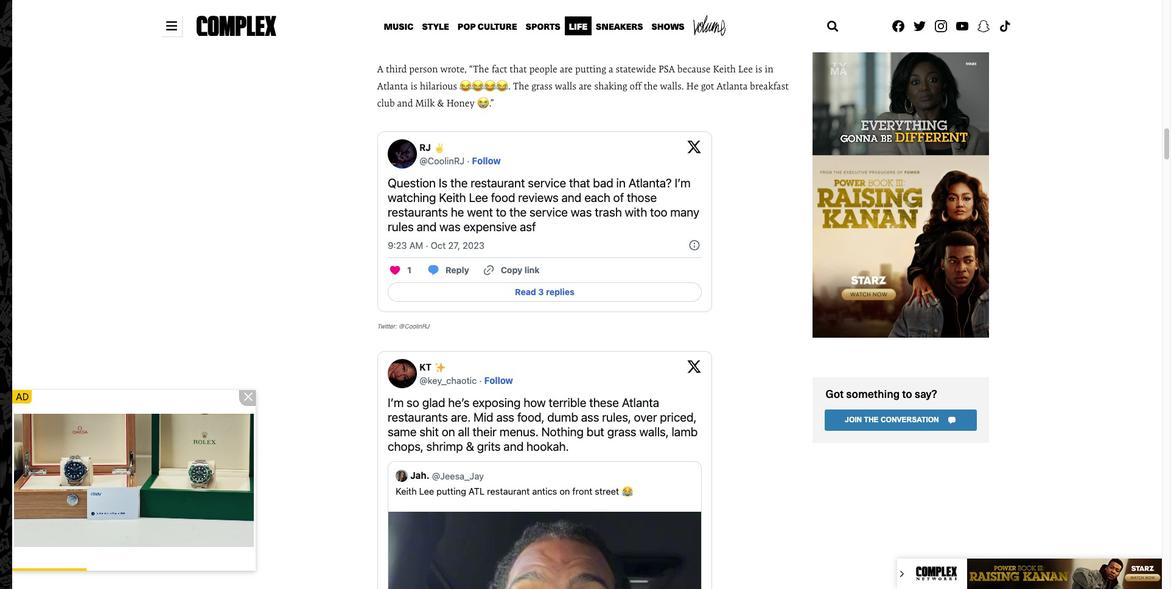 Task type: describe. For each thing, give the bounding box(es) containing it.
tiktok navigation icon link
[[996, 17, 1013, 34]]

1 vertical spatial are
[[579, 80, 592, 93]]

1 vertical spatial is
[[411, 80, 418, 93]]

walls.
[[660, 80, 684, 93]]

these
[[599, 0, 622, 5]]

their
[[566, 9, 586, 22]]

pop
[[458, 20, 476, 33]]

statewide
[[616, 63, 656, 76]]

complex volume image
[[693, 15, 726, 36]]

nothing
[[622, 9, 657, 22]]

said,
[[415, 0, 434, 5]]

but
[[659, 9, 673, 22]]

"the
[[470, 63, 489, 76]]

& inside a third person wrote, "the fact that people are putting a statewide psa because keith lee is in atlanta is hilarious 😂😂😂😂. the grass walls are shaking off the walls. he got atlanta breakfast club and milk & honey 😭."
[[437, 97, 444, 110]]

on
[[540, 9, 551, 22]]

food,
[[760, 0, 781, 5]]

milk
[[416, 97, 435, 110]]

he's
[[487, 0, 503, 5]]

hookah."
[[458, 26, 495, 39]]

priced,
[[466, 9, 494, 22]]

shows link
[[648, 16, 689, 35]]

exposing
[[506, 0, 543, 5]]

rules,
[[419, 9, 442, 22]]

"i'm
[[436, 0, 453, 5]]

tiktok page image
[[996, 17, 1013, 34]]

pop culture link
[[454, 16, 522, 35]]

a
[[609, 63, 613, 76]]

keith
[[713, 63, 736, 76]]

0 vertical spatial advertisement region
[[813, 52, 989, 338]]

instagram page image
[[932, 17, 950, 34]]

culture
[[478, 20, 517, 33]]

music
[[384, 20, 414, 33]]

a
[[377, 63, 384, 76]]

complex networks image
[[915, 566, 959, 583]]

sneakers
[[596, 20, 643, 33]]

all
[[553, 9, 563, 22]]

instagram navigation icon link
[[932, 17, 950, 34]]

another
[[377, 0, 412, 5]]

shows
[[652, 20, 685, 33]]

snapchat navigation icon link
[[975, 17, 992, 34]]

search icon image
[[824, 17, 841, 34]]

dumb
[[377, 9, 402, 22]]

a third person wrote, "the fact that people are putting a statewide psa because keith lee is in atlanta is hilarious 😂😂😂😂. the grass walls are shaking off the walls. he got atlanta breakfast club and milk & honey 😭."
[[377, 63, 789, 110]]

fact
[[492, 63, 507, 76]]

facebook navigation icon link
[[890, 17, 907, 34]]

😭."
[[477, 97, 494, 110]]

walls
[[555, 80, 577, 93]]

grits
[[419, 26, 438, 39]]

the
[[513, 80, 529, 93]]

style
[[422, 20, 449, 33]]

hamburger menu button
[[161, 16, 182, 36]]

sneakers link
[[592, 16, 648, 35]]

twitter: @coolinrj link
[[377, 323, 429, 330]]

lee
[[739, 63, 753, 76]]

join the conversation
[[845, 416, 939, 424]]

facebook page image
[[890, 17, 907, 34]]

third
[[386, 63, 407, 76]]

1 vertical spatial ass
[[404, 9, 417, 22]]

hilarious
[[420, 80, 457, 93]]

0 horizontal spatial atlanta
[[377, 80, 408, 93]]

pop culture
[[458, 20, 517, 33]]

that
[[510, 63, 527, 76]]

walls,
[[699, 9, 723, 22]]

and inside a third person wrote, "the fact that people are putting a statewide psa because keith lee is in atlanta is hilarious 😂😂😂😂. the grass walls are shaking off the walls. he got atlanta breakfast club and milk & honey 😭."
[[397, 97, 413, 110]]



Task type: vqa. For each thing, say whether or not it's contained in the screenshot.
Twitter: @Coolinrj link at the bottom of page
yes



Task type: locate. For each thing, give the bounding box(es) containing it.
1 vertical spatial and
[[397, 97, 413, 110]]

over
[[445, 9, 463, 22]]

0 horizontal spatial are
[[560, 63, 573, 76]]

0 horizontal spatial is
[[411, 80, 418, 93]]

twitter navigation icon link
[[911, 17, 928, 34]]

youtube navigation icon link
[[954, 17, 971, 34]]

0 vertical spatial are
[[560, 63, 573, 76]]

how
[[545, 0, 564, 5]]

grass
[[675, 9, 696, 22], [532, 80, 553, 93]]

mid
[[726, 0, 743, 5]]

restaurants
[[658, 0, 706, 5]]

1 horizontal spatial and
[[440, 26, 456, 39]]

people
[[530, 63, 558, 76]]

life link
[[565, 16, 592, 35]]

0 vertical spatial and
[[440, 26, 456, 39]]

grass inside the another said, "i'm so glad he's exposing how terrible these atlanta restaurants are. mid ass food, dumb ass rules, over priced, same shit on all their menus. nothing but grass walls, lamb chops, shrimp & grits and hookah."
[[675, 9, 696, 22]]

chops,
[[748, 9, 776, 22]]

ass
[[745, 0, 758, 5], [404, 9, 417, 22]]

2 horizontal spatial atlanta
[[717, 80, 748, 93]]

& inside the another said, "i'm so glad he's exposing how terrible these atlanta restaurants are. mid ass food, dumb ass rules, over priced, same shit on all their menus. nothing but grass walls, lamb chops, shrimp & grits and hookah."
[[410, 26, 417, 39]]

snapchat page image
[[975, 17, 992, 34]]

1 horizontal spatial ass
[[745, 0, 758, 5]]

in
[[765, 63, 774, 76]]

shrimp
[[377, 26, 407, 39]]

wrote,
[[441, 63, 467, 76]]

0 vertical spatial &
[[410, 26, 417, 39]]

grass down the people
[[532, 80, 553, 93]]

glad
[[467, 0, 485, 5]]

grass down restaurants
[[675, 9, 696, 22]]

twitter:
[[377, 323, 397, 330]]

& right milk
[[437, 97, 444, 110]]

terrible
[[566, 0, 597, 5]]

0 vertical spatial is
[[756, 63, 763, 76]]

@coolinrj
[[399, 323, 429, 330]]

shaking
[[594, 80, 627, 93]]

and
[[440, 26, 456, 39], [397, 97, 413, 110]]

1 vertical spatial grass
[[532, 80, 553, 93]]

because
[[678, 63, 711, 76]]

atlanta up the nothing
[[625, 0, 656, 5]]

atlanta inside the another said, "i'm so glad he's exposing how terrible these atlanta restaurants are. mid ass food, dumb ass rules, over priced, same shit on all their menus. nothing but grass walls, lamb chops, shrimp & grits and hookah."
[[625, 0, 656, 5]]

off
[[630, 80, 642, 93]]

1 horizontal spatial atlanta
[[625, 0, 656, 5]]

music link
[[380, 16, 418, 35]]

youtube channel image
[[954, 17, 971, 34]]

twitter: @coolinrj
[[377, 323, 429, 330]]

0 horizontal spatial &
[[410, 26, 417, 39]]

0 vertical spatial grass
[[675, 9, 696, 22]]

1 horizontal spatial are
[[579, 80, 592, 93]]

and inside the another said, "i'm so glad he's exposing how terrible these atlanta restaurants are. mid ass food, dumb ass rules, over priced, same shit on all their menus. nothing but grass walls, lamb chops, shrimp & grits and hookah."
[[440, 26, 456, 39]]

sports link
[[522, 16, 565, 35]]

atlanta
[[625, 0, 656, 5], [377, 80, 408, 93], [717, 80, 748, 93]]

is
[[756, 63, 763, 76], [411, 80, 418, 93]]

0 horizontal spatial ass
[[404, 9, 417, 22]]

1 vertical spatial &
[[437, 97, 444, 110]]

😂😂😂😂.
[[460, 80, 511, 93]]

grass inside a third person wrote, "the fact that people are putting a statewide psa because keith lee is in atlanta is hilarious 😂😂😂😂. the grass walls are shaking off the walls. he got atlanta breakfast club and milk & honey 😭."
[[532, 80, 553, 93]]

0 horizontal spatial grass
[[532, 80, 553, 93]]

psa
[[659, 63, 675, 76]]

atlanta down the third
[[377, 80, 408, 93]]

1 horizontal spatial grass
[[675, 9, 696, 22]]

he
[[687, 80, 699, 93]]

1 horizontal spatial is
[[756, 63, 763, 76]]

are down putting
[[579, 80, 592, 93]]

1 vertical spatial advertisement region
[[968, 559, 1162, 589]]

are up walls
[[560, 63, 573, 76]]

advertisement element
[[12, 412, 256, 549]]

join the conversation button
[[825, 410, 977, 431]]

is left in
[[756, 63, 763, 76]]

twitter page image
[[911, 17, 928, 34]]

same
[[497, 9, 519, 22]]

shit
[[521, 9, 537, 22]]

are
[[560, 63, 573, 76], [579, 80, 592, 93]]

advertisement region
[[813, 52, 989, 338], [968, 559, 1162, 589]]

are.
[[708, 0, 723, 5]]

the
[[644, 80, 658, 93]]

honey
[[447, 97, 475, 110]]

breakfast
[[750, 80, 789, 93]]

person
[[409, 63, 438, 76]]

0 vertical spatial ass
[[745, 0, 758, 5]]

complex main logo link
[[187, 6, 285, 45]]

club
[[377, 97, 395, 110]]

conversation
[[881, 416, 939, 424]]

ass down said,
[[404, 9, 417, 22]]

is down person
[[411, 80, 418, 93]]

complex main logo image
[[196, 16, 276, 36]]

and right club
[[397, 97, 413, 110]]

& left grits
[[410, 26, 417, 39]]

putting
[[575, 63, 606, 76]]

join
[[845, 416, 862, 424]]

atlanta down keith
[[717, 80, 748, 93]]

1 horizontal spatial &
[[437, 97, 444, 110]]

&
[[410, 26, 417, 39], [437, 97, 444, 110]]

another said, "i'm so glad he's exposing how terrible these atlanta restaurants are. mid ass food, dumb ass rules, over priced, same shit on all their menus. nothing but grass walls, lamb chops, shrimp & grits and hookah."
[[377, 0, 781, 39]]

so
[[456, 0, 465, 5]]

style link
[[418, 16, 454, 35]]

ass up chops,
[[745, 0, 758, 5]]

lamb
[[725, 9, 746, 22]]

sports
[[526, 20, 561, 33]]

got
[[701, 80, 714, 93]]

0 horizontal spatial and
[[397, 97, 413, 110]]

menus.
[[588, 9, 619, 22]]

complex volume link
[[689, 15, 730, 41]]

the
[[864, 416, 879, 424]]

hamburger menu image
[[166, 21, 177, 30]]

and down over
[[440, 26, 456, 39]]

life
[[569, 20, 588, 33]]



